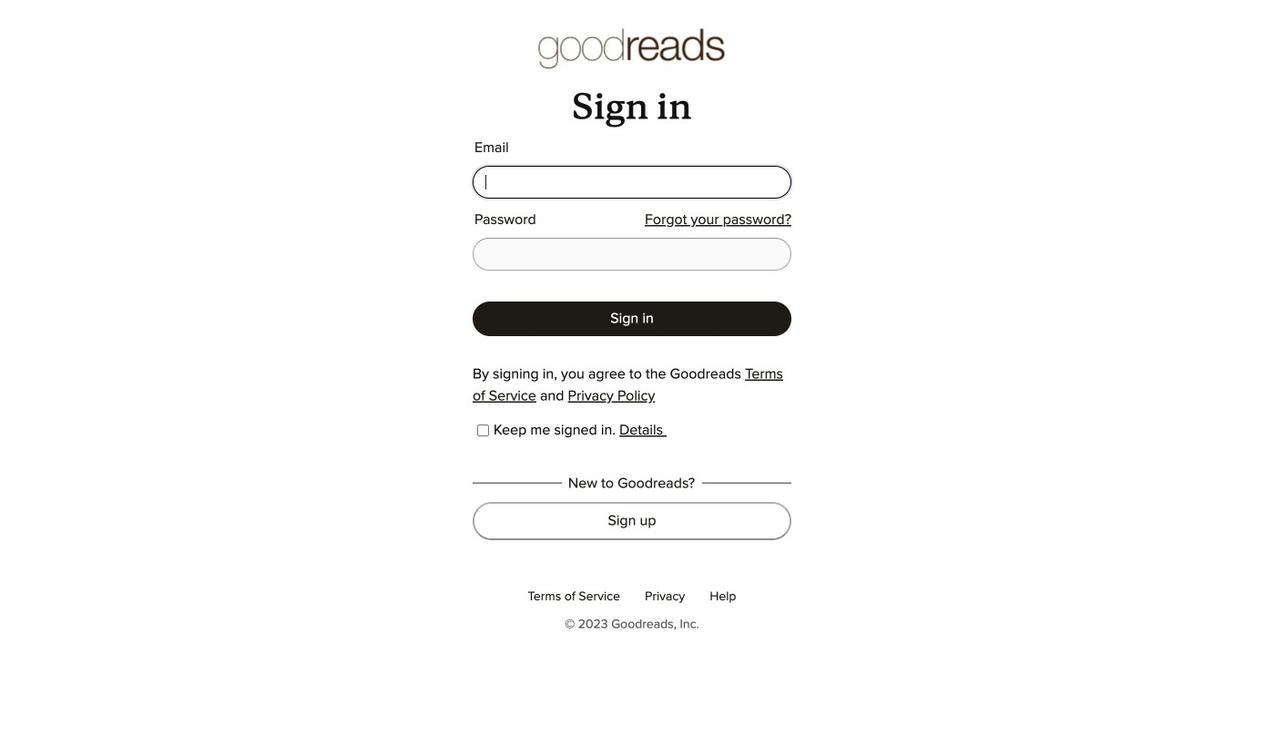 Task type: describe. For each thing, give the bounding box(es) containing it.
goodreads image
[[539, 27, 726, 71]]



Task type: locate. For each thing, give the bounding box(es) containing it.
None email field
[[473, 166, 792, 199]]

None checkbox
[[478, 425, 489, 437]]

None password field
[[473, 238, 792, 271]]

None submit
[[473, 302, 792, 336]]



